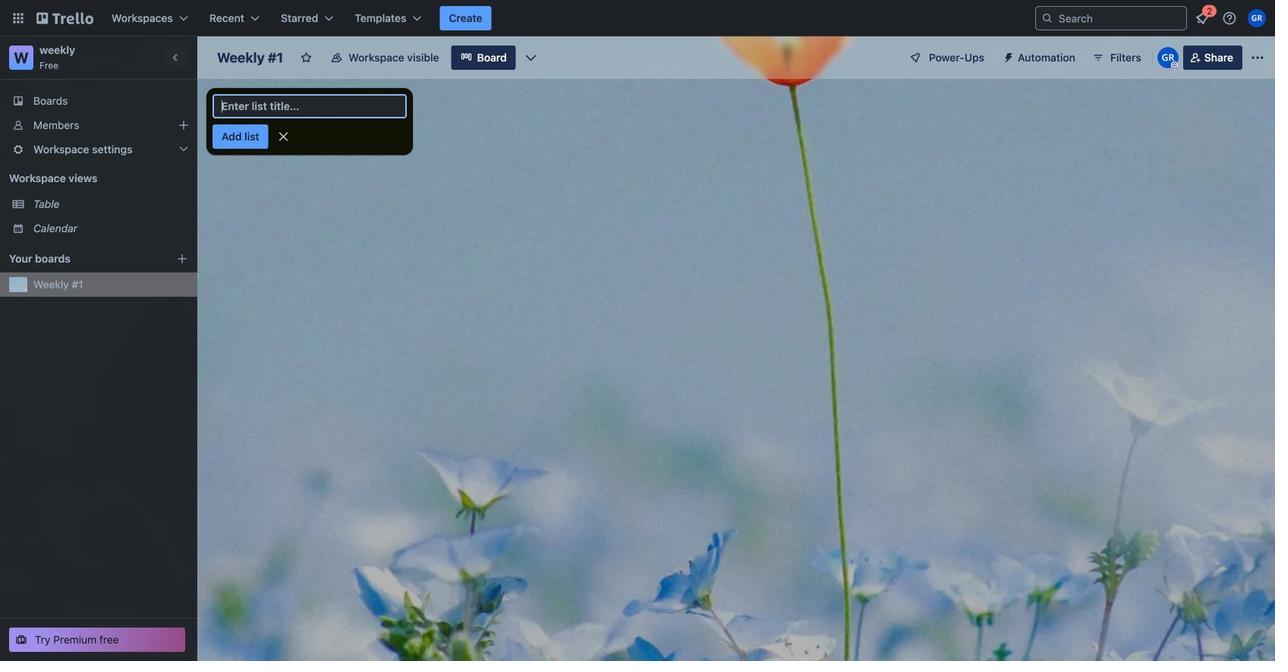 Task type: vqa. For each thing, say whether or not it's contained in the screenshot.
1st The C from left
no



Task type: describe. For each thing, give the bounding box(es) containing it.
workspace navigation collapse icon image
[[166, 47, 187, 68]]

star or unstar board image
[[300, 52, 312, 64]]

greg robinson (gregrobinson96) image
[[1158, 47, 1179, 68]]

greg robinson (gregrobinson96) image
[[1248, 9, 1266, 27]]

show menu image
[[1251, 50, 1266, 65]]

primary element
[[0, 0, 1276, 36]]

add board image
[[176, 253, 188, 265]]

search image
[[1042, 12, 1054, 24]]

open information menu image
[[1222, 11, 1238, 26]]



Task type: locate. For each thing, give the bounding box(es) containing it.
back to home image
[[36, 6, 93, 30]]

this member is an admin of this board. image
[[1171, 62, 1178, 68]]

sm image
[[997, 46, 1018, 67]]

Board name text field
[[210, 46, 291, 70]]

cancel list editing image
[[276, 129, 291, 144]]

2 notifications image
[[1194, 9, 1212, 27]]

Enter list title… text field
[[213, 94, 407, 118]]

your boards with 1 items element
[[9, 250, 153, 268]]

Search field
[[1054, 8, 1187, 29]]

customize views image
[[524, 50, 539, 65]]



